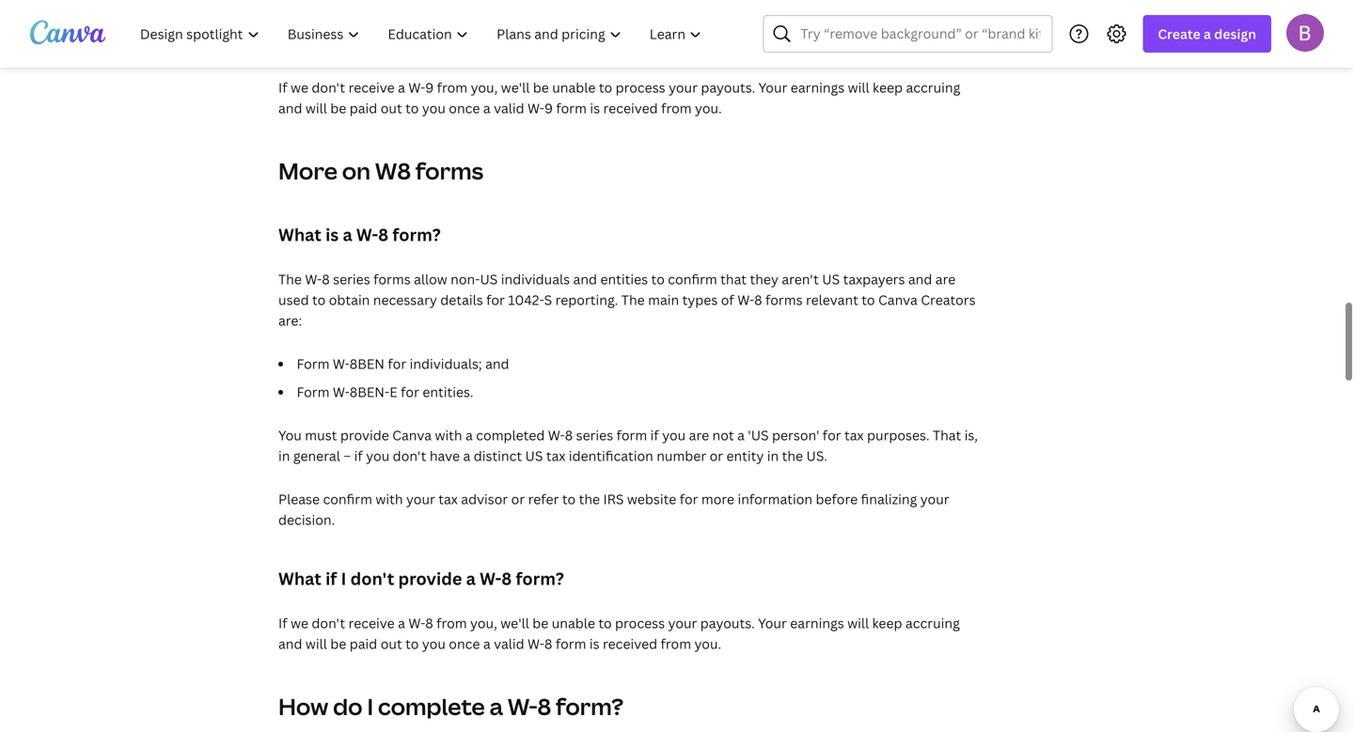 Task type: describe. For each thing, give the bounding box(es) containing it.
you up number
[[663, 427, 686, 445]]

keep for if we don't receive a w-8 from you, we'll be unable to process your payouts. your earnings will keep accruing and will be paid out to you once a valid w-8 form is received from you.
[[873, 615, 903, 633]]

create a design
[[1159, 25, 1257, 43]]

taxpayers
[[844, 270, 906, 288]]

a inside dropdown button
[[1204, 25, 1212, 43]]

for up e
[[388, 355, 407, 373]]

tax inside 'please confirm with your tax advisor or refer to the irs website for more information before finalizing your decision.'
[[439, 491, 458, 509]]

provide inside you must provide canva with a completed w-8 series form if you are not a 'us person' for tax purposes. that is, in general – if you don't have a distinct us tax identification number or entity in the us.
[[340, 427, 389, 445]]

entities.
[[423, 383, 474, 401]]

not
[[713, 427, 734, 445]]

what for what is a w-8 form?
[[278, 223, 322, 246]]

process for 9
[[616, 79, 666, 96]]

what for what if i don't provide a w-8 form?
[[278, 568, 322, 591]]

canva inside the w-8 series forms allow non-us individuals and entities to confirm that they aren't us taxpayers and are used to obtain necessary details for 1042-s reporting. the main types of w-8 forms relevant to canva creators are:
[[879, 291, 918, 309]]

confirm inside 'please confirm with your tax advisor or refer to the irs website for more information before finalizing your decision.'
[[323, 491, 373, 509]]

what if i don't provide a w-8 form?
[[278, 568, 564, 591]]

to inside 'please confirm with your tax advisor or refer to the irs website for more information before finalizing your decision.'
[[562, 491, 576, 509]]

accruing for if we don't receive a w-9 from you, we'll be unable to process your payouts. your earnings will keep accruing and will be paid out to you once a valid w-9 form is received from you.
[[906, 79, 961, 96]]

of
[[721, 291, 735, 309]]

received for 9
[[604, 99, 658, 117]]

you must provide canva with a completed w-8 series form if you are not a 'us person' for tax purposes. that is, in general – if you don't have a distinct us tax identification number or entity in the us.
[[278, 427, 978, 465]]

for right e
[[401, 383, 420, 401]]

more on w8 forms
[[278, 156, 484, 186]]

how do i complete a w-8 form?
[[278, 692, 624, 723]]

earnings for if we don't receive a w-9 from you, we'll be unable to process your payouts. your earnings will keep accruing and will be paid out to you once a valid w-9 form is received from you.
[[791, 79, 845, 96]]

person'
[[772, 427, 820, 445]]

are inside you must provide canva with a completed w-8 series form if you are not a 'us person' for tax purposes. that is, in general – if you don't have a distinct us tax identification number or entity in the us.
[[689, 427, 710, 445]]

your for if we don't receive a w-9 from you, we'll be unable to process your payouts. your earnings will keep accruing and will be paid out to you once a valid w-9 form is received from you.
[[759, 79, 788, 96]]

you. for 9
[[695, 99, 722, 117]]

completed
[[476, 427, 545, 445]]

used
[[278, 291, 309, 309]]

form for 9
[[556, 99, 587, 117]]

don't inside the if we don't receive a w-9 from you, we'll be unable to process your payouts. your earnings will keep accruing and will be paid out to you once a valid w-9 form is received from you.
[[312, 79, 345, 96]]

confirm inside the w-8 series forms allow non-us individuals and entities to confirm that they aren't us taxpayers and are used to obtain necessary details for 1042-s reporting. the main types of w-8 forms relevant to canva creators are:
[[668, 270, 718, 288]]

8 inside you must provide canva with a completed w-8 series form if you are not a 'us person' for tax purposes. that is, in general – if you don't have a distinct us tax identification number or entity in the us.
[[565, 427, 573, 445]]

you. for 8
[[695, 636, 722, 653]]

are inside the w-8 series forms allow non-us individuals and entities to confirm that they aren't us taxpayers and are used to obtain necessary details for 1042-s reporting. the main types of w-8 forms relevant to canva creators are:
[[936, 270, 956, 288]]

on
[[342, 156, 371, 186]]

creators
[[921, 291, 976, 309]]

i for don't
[[341, 568, 347, 591]]

you
[[278, 427, 302, 445]]

unable for 9
[[552, 79, 596, 96]]

are:
[[278, 312, 302, 330]]

0 vertical spatial 9
[[425, 79, 434, 96]]

complete
[[378, 692, 485, 723]]

process for 8
[[615, 615, 665, 633]]

w- inside you must provide canva with a completed w-8 series form if you are not a 'us person' for tax purposes. that is, in general – if you don't have a distinct us tax identification number or entity in the us.
[[548, 427, 565, 445]]

your inside the if we don't receive a w-9 from you, we'll be unable to process your payouts. your earnings will keep accruing and will be paid out to you once a valid w-9 form is received from you.
[[669, 79, 698, 96]]

and right individuals;
[[486, 355, 510, 373]]

number
[[657, 447, 707, 465]]

1 horizontal spatial 9
[[545, 99, 553, 117]]

form for form w-8ben for individuals; and
[[297, 355, 330, 373]]

decision.
[[278, 511, 335, 529]]

8ben
[[350, 355, 385, 373]]

main
[[648, 291, 679, 309]]

with inside 'please confirm with your tax advisor or refer to the irs website for more information before finalizing your decision.'
[[376, 491, 403, 509]]

out for 8
[[381, 636, 402, 653]]

0 vertical spatial form?
[[393, 223, 441, 246]]

how
[[278, 692, 329, 723]]

canva inside you must provide canva with a completed w-8 series form if you are not a 'us person' for tax purposes. that is, in general – if you don't have a distinct us tax identification number or entity in the us.
[[392, 427, 432, 445]]

distinct
[[474, 447, 522, 465]]

advisor
[[461, 491, 508, 509]]

Try "remove background" or "brand kit" search field
[[801, 16, 1041, 52]]

reporting.
[[556, 291, 618, 309]]

paid for 8
[[350, 636, 378, 653]]

1 in from the left
[[278, 447, 290, 465]]

website
[[627, 491, 677, 509]]

and up creators
[[909, 270, 933, 288]]

1042-
[[508, 291, 544, 309]]

accruing for if we don't receive a w-8 from you, we'll be unable to process your payouts. your earnings will keep accruing and will be paid out to you once a valid w-8 form is received from you.
[[906, 615, 960, 633]]

'us
[[748, 427, 769, 445]]

create
[[1159, 25, 1201, 43]]

8ben-
[[350, 383, 390, 401]]

2 horizontal spatial forms
[[766, 291, 803, 309]]

us inside you must provide canva with a completed w-8 series form if you are not a 'us person' for tax purposes. that is, in general – if you don't have a distinct us tax identification number or entity in the us.
[[526, 447, 543, 465]]

–
[[344, 447, 351, 465]]

2 horizontal spatial if
[[651, 427, 659, 445]]

we for if we don't receive a w-9 from you, we'll be unable to process your payouts. your earnings will keep accruing and will be paid out to you once a valid w-9 form is received from you.
[[291, 79, 309, 96]]

for inside you must provide canva with a completed w-8 series form if you are not a 'us person' for tax purposes. that is, in general – if you don't have a distinct us tax identification number or entity in the us.
[[823, 427, 842, 445]]

2 in from the left
[[768, 447, 779, 465]]

w8
[[375, 156, 411, 186]]

0 horizontal spatial if
[[326, 568, 337, 591]]

the inside 'please confirm with your tax advisor or refer to the irs website for more information before finalizing your decision.'
[[579, 491, 600, 509]]

they
[[750, 270, 779, 288]]

more
[[278, 156, 338, 186]]

or inside you must provide canva with a completed w-8 series form if you are not a 'us person' for tax purposes. that is, in general – if you don't have a distinct us tax identification number or entity in the us.
[[710, 447, 724, 465]]

for inside the w-8 series forms allow non-us individuals and entities to confirm that they aren't us taxpayers and are used to obtain necessary details for 1042-s reporting. the main types of w-8 forms relevant to canva creators are:
[[487, 291, 505, 309]]

you for completed
[[366, 447, 390, 465]]

identification
[[569, 447, 654, 465]]

e
[[390, 383, 398, 401]]

that
[[721, 270, 747, 288]]

aren't
[[782, 270, 819, 288]]

once for 8
[[449, 636, 480, 653]]

s
[[544, 291, 552, 309]]

1 horizontal spatial forms
[[416, 156, 484, 186]]

1 horizontal spatial the
[[622, 291, 645, 309]]

or inside 'please confirm with your tax advisor or refer to the irs website for more information before finalizing your decision.'
[[512, 491, 525, 509]]

2 vertical spatial form?
[[556, 692, 624, 723]]

series inside you must provide canva with a completed w-8 series form if you are not a 'us person' for tax purposes. that is, in general – if you don't have a distinct us tax identification number or entity in the us.
[[576, 427, 614, 445]]

individuals
[[501, 270, 570, 288]]

1 vertical spatial form?
[[516, 568, 564, 591]]

1 horizontal spatial if
[[354, 447, 363, 465]]

relevant
[[806, 291, 859, 309]]

please
[[278, 491, 320, 509]]

entities
[[601, 270, 648, 288]]

types
[[683, 291, 718, 309]]

form inside you must provide canva with a completed w-8 series form if you are not a 'us person' for tax purposes. that is, in general – if you don't have a distinct us tax identification number or entity in the us.
[[617, 427, 648, 445]]

the inside you must provide canva with a completed w-8 series form if you are not a 'us person' for tax purposes. that is, in general – if you don't have a distinct us tax identification number or entity in the us.
[[782, 447, 804, 465]]



Task type: vqa. For each thing, say whether or not it's contained in the screenshot.
You must provide Canva with a completed W-8 series form if you are not a 'US person' for tax purposes. That is, in general – if you don't have a distinct US tax identification number or entity in the US.
yes



Task type: locate. For each thing, give the bounding box(es) containing it.
1 horizontal spatial are
[[936, 270, 956, 288]]

valid inside if we don't receive a w-8 from you, we'll be unable to process your payouts. your earnings will keep accruing and will be paid out to you once a valid w-8 form is received from you.
[[494, 636, 525, 653]]

1 vertical spatial what
[[278, 568, 322, 591]]

necessary
[[373, 291, 437, 309]]

0 horizontal spatial confirm
[[323, 491, 373, 509]]

2 vertical spatial is
[[590, 636, 600, 653]]

0 vertical spatial i
[[341, 568, 347, 591]]

1 vertical spatial 9
[[545, 99, 553, 117]]

and up how
[[278, 636, 302, 653]]

we
[[291, 79, 309, 96], [291, 615, 309, 633]]

us
[[480, 270, 498, 288], [823, 270, 840, 288], [526, 447, 543, 465]]

details
[[441, 291, 483, 309]]

2 your from the top
[[758, 615, 787, 633]]

received for 8
[[603, 636, 658, 653]]

2 vertical spatial tax
[[439, 491, 458, 509]]

you for 8
[[422, 636, 446, 653]]

your for if we don't receive a w-8 from you, we'll be unable to process your payouts. your earnings will keep accruing and will be paid out to you once a valid w-8 form is received from you.
[[758, 615, 787, 633]]

if right –
[[354, 447, 363, 465]]

2 vertical spatial form
[[556, 636, 587, 653]]

form w-8ben-e for entities.
[[297, 383, 474, 401]]

once up how do i complete a w-8 form?
[[449, 636, 480, 653]]

keep for if we don't receive a w-9 from you, we'll be unable to process your payouts. your earnings will keep accruing and will be paid out to you once a valid w-9 form is received from you.
[[873, 79, 903, 96]]

receive down what if i don't provide a w-8 form? at the bottom of the page
[[349, 615, 395, 633]]

or down not
[[710, 447, 724, 465]]

the w-8 series forms allow non-us individuals and entities to confirm that they aren't us taxpayers and are used to obtain necessary details for 1042-s reporting. the main types of w-8 forms relevant to canva creators are:
[[278, 270, 976, 330]]

0 vertical spatial provide
[[340, 427, 389, 445]]

process inside if we don't receive a w-8 from you, we'll be unable to process your payouts. your earnings will keep accruing and will be paid out to you once a valid w-8 form is received from you.
[[615, 615, 665, 633]]

is inside the if we don't receive a w-9 from you, we'll be unable to process your payouts. your earnings will keep accruing and will be paid out to you once a valid w-9 form is received from you.
[[590, 99, 600, 117]]

what down decision.
[[278, 568, 322, 591]]

forms up necessary
[[374, 270, 411, 288]]

canva up have
[[392, 427, 432, 445]]

paid for 9
[[350, 99, 378, 117]]

if up the more
[[278, 79, 287, 96]]

received
[[604, 99, 658, 117], [603, 636, 658, 653]]

your
[[669, 79, 698, 96], [406, 491, 435, 509], [921, 491, 950, 509], [668, 615, 698, 633]]

1 horizontal spatial in
[[768, 447, 779, 465]]

don't inside you must provide canva with a completed w-8 series form if you are not a 'us person' for tax purposes. that is, in general – if you don't have a distinct us tax identification number or entity in the us.
[[393, 447, 427, 465]]

with up what if i don't provide a w-8 form? at the bottom of the page
[[376, 491, 403, 509]]

you. inside the if we don't receive a w-9 from you, we'll be unable to process your payouts. your earnings will keep accruing and will be paid out to you once a valid w-9 form is received from you.
[[695, 99, 722, 117]]

receive for 9
[[349, 79, 395, 96]]

and up the more
[[278, 99, 302, 117]]

for inside 'please confirm with your tax advisor or refer to the irs website for more information before finalizing your decision.'
[[680, 491, 699, 509]]

0 vertical spatial out
[[381, 99, 402, 117]]

1 horizontal spatial series
[[576, 427, 614, 445]]

1 vertical spatial the
[[579, 491, 600, 509]]

individuals;
[[410, 355, 482, 373]]

accruing inside the if we don't receive a w-9 from you, we'll be unable to process your payouts. your earnings will keep accruing and will be paid out to you once a valid w-9 form is received from you.
[[906, 79, 961, 96]]

0 vertical spatial tax
[[845, 427, 864, 445]]

0 vertical spatial with
[[435, 427, 463, 445]]

and inside if we don't receive a w-8 from you, we'll be unable to process your payouts. your earnings will keep accruing and will be paid out to you once a valid w-8 form is received from you.
[[278, 636, 302, 653]]

in down you
[[278, 447, 290, 465]]

once for 9
[[449, 99, 480, 117]]

you, for 8
[[470, 615, 498, 633]]

more
[[702, 491, 735, 509]]

and inside the if we don't receive a w-9 from you, we'll be unable to process your payouts. your earnings will keep accruing and will be paid out to you once a valid w-9 form is received from you.
[[278, 99, 302, 117]]

in
[[278, 447, 290, 465], [768, 447, 779, 465]]

0 horizontal spatial 9
[[425, 79, 434, 96]]

for left more
[[680, 491, 699, 509]]

and up reporting.
[[573, 270, 597, 288]]

1 vertical spatial keep
[[873, 615, 903, 633]]

top level navigation element
[[128, 15, 718, 53]]

tax left purposes. in the right of the page
[[845, 427, 864, 445]]

forms down 'aren't'
[[766, 291, 803, 309]]

1 vertical spatial unable
[[552, 615, 595, 633]]

the
[[782, 447, 804, 465], [579, 491, 600, 509]]

series up obtain
[[333, 270, 370, 288]]

form? down refer
[[516, 568, 564, 591]]

1 vertical spatial or
[[512, 491, 525, 509]]

1 vertical spatial we'll
[[501, 615, 530, 633]]

0 vertical spatial are
[[936, 270, 956, 288]]

i for complete
[[367, 692, 374, 723]]

be
[[533, 79, 549, 96], [330, 99, 347, 117], [533, 615, 549, 633], [330, 636, 347, 653]]

1 vertical spatial canva
[[392, 427, 432, 445]]

0 horizontal spatial or
[[512, 491, 525, 509]]

receive
[[349, 79, 395, 96], [349, 615, 395, 633]]

your inside if we don't receive a w-8 from you, we'll be unable to process your payouts. your earnings will keep accruing and will be paid out to you once a valid w-8 form is received from you.
[[758, 615, 787, 633]]

1 horizontal spatial with
[[435, 427, 463, 445]]

the up used
[[278, 270, 302, 288]]

2 horizontal spatial tax
[[845, 427, 864, 445]]

1 vertical spatial form
[[297, 383, 330, 401]]

us.
[[807, 447, 828, 465]]

form for form w-8ben-e for entities.
[[297, 383, 330, 401]]

1 what from the top
[[278, 223, 322, 246]]

0 horizontal spatial the
[[278, 270, 302, 288]]

1 once from the top
[[449, 99, 480, 117]]

1 we from the top
[[291, 79, 309, 96]]

0 horizontal spatial i
[[341, 568, 347, 591]]

out down what if i don't provide a w-8 form? at the bottom of the page
[[381, 636, 402, 653]]

payouts. for 8
[[701, 615, 755, 633]]

1 valid from the top
[[494, 99, 525, 117]]

provide
[[340, 427, 389, 445], [398, 568, 462, 591]]

1 horizontal spatial tax
[[546, 447, 566, 465]]

earnings for if we don't receive a w-8 from you, we'll be unable to process your payouts. your earnings will keep accruing and will be paid out to you once a valid w-8 form is received from you.
[[791, 615, 845, 633]]

valid
[[494, 99, 525, 117], [494, 636, 525, 653]]

0 vertical spatial your
[[759, 79, 788, 96]]

1 you, from the top
[[471, 79, 498, 96]]

receive inside if we don't receive a w-8 from you, we'll be unable to process your payouts. your earnings will keep accruing and will be paid out to you once a valid w-8 form is received from you.
[[349, 615, 395, 633]]

1 vertical spatial earnings
[[791, 615, 845, 633]]

0 vertical spatial payouts.
[[701, 79, 756, 96]]

irs
[[604, 491, 624, 509]]

payouts. inside the if we don't receive a w-9 from you, we'll be unable to process your payouts. your earnings will keep accruing and will be paid out to you once a valid w-9 form is received from you.
[[701, 79, 756, 96]]

if for if we don't receive a w-8 from you, we'll be unable to process your payouts. your earnings will keep accruing and will be paid out to you once a valid w-8 form is received from you.
[[278, 615, 287, 633]]

obtain
[[329, 291, 370, 309]]

keep inside if we don't receive a w-8 from you, we'll be unable to process your payouts. your earnings will keep accruing and will be paid out to you once a valid w-8 form is received from you.
[[873, 615, 903, 633]]

1 vertical spatial you,
[[470, 615, 498, 633]]

if we don't receive a w-8 from you, we'll be unable to process your payouts. your earnings will keep accruing and will be paid out to you once a valid w-8 form is received from you.
[[278, 615, 960, 653]]

us up details
[[480, 270, 498, 288]]

received inside the if we don't receive a w-9 from you, we'll be unable to process your payouts. your earnings will keep accruing and will be paid out to you once a valid w-9 form is received from you.
[[604, 99, 658, 117]]

2 out from the top
[[381, 636, 402, 653]]

0 vertical spatial confirm
[[668, 270, 718, 288]]

w-
[[409, 79, 425, 96], [528, 99, 545, 117], [357, 223, 378, 246], [305, 270, 322, 288], [738, 291, 755, 309], [333, 355, 350, 373], [333, 383, 350, 401], [548, 427, 565, 445], [480, 568, 502, 591], [409, 615, 425, 633], [528, 636, 545, 653], [508, 692, 538, 723]]

is,
[[965, 427, 978, 445]]

we'll
[[501, 79, 530, 96], [501, 615, 530, 633]]

2 you, from the top
[[470, 615, 498, 633]]

1 vertical spatial out
[[381, 636, 402, 653]]

out for 9
[[381, 99, 402, 117]]

2 receive from the top
[[349, 615, 395, 633]]

0 vertical spatial unable
[[552, 79, 596, 96]]

unable
[[552, 79, 596, 96], [552, 615, 595, 633]]

0 horizontal spatial the
[[579, 491, 600, 509]]

series up the identification at the left of page
[[576, 427, 614, 445]]

0 vertical spatial forms
[[416, 156, 484, 186]]

valid inside the if we don't receive a w-9 from you, we'll be unable to process your payouts. your earnings will keep accruing and will be paid out to you once a valid w-9 form is received from you.
[[494, 99, 525, 117]]

is
[[590, 99, 600, 117], [326, 223, 339, 246], [590, 636, 600, 653]]

don't inside if we don't receive a w-8 from you, we'll be unable to process your payouts. your earnings will keep accruing and will be paid out to you once a valid w-8 form is received from you.
[[312, 615, 345, 633]]

0 vertical spatial if
[[278, 79, 287, 96]]

0 horizontal spatial us
[[480, 270, 498, 288]]

we'll for 8
[[501, 615, 530, 633]]

1 vertical spatial if
[[278, 615, 287, 633]]

please confirm with your tax advisor or refer to the irs website for more information before finalizing your decision.
[[278, 491, 950, 529]]

form
[[297, 355, 330, 373], [297, 383, 330, 401]]

form inside the if we don't receive a w-9 from you, we'll be unable to process your payouts. your earnings will keep accruing and will be paid out to you once a valid w-9 form is received from you.
[[556, 99, 587, 117]]

series
[[333, 270, 370, 288], [576, 427, 614, 445]]

1 horizontal spatial i
[[367, 692, 374, 723]]

2 vertical spatial if
[[326, 568, 337, 591]]

you, inside if we don't receive a w-8 from you, we'll be unable to process your payouts. your earnings will keep accruing and will be paid out to you once a valid w-8 form is received from you.
[[470, 615, 498, 633]]

form w-8ben for individuals; and
[[297, 355, 510, 373]]

1 horizontal spatial the
[[782, 447, 804, 465]]

2 paid from the top
[[350, 636, 378, 653]]

unable for 8
[[552, 615, 595, 633]]

keep inside the if we don't receive a w-9 from you, we'll be unable to process your payouts. your earnings will keep accruing and will be paid out to you once a valid w-9 form is received from you.
[[873, 79, 903, 96]]

1 paid from the top
[[350, 99, 378, 117]]

a
[[1204, 25, 1212, 43], [398, 79, 405, 96], [483, 99, 491, 117], [343, 223, 353, 246], [466, 427, 473, 445], [738, 427, 745, 445], [463, 447, 471, 465], [466, 568, 476, 591], [398, 615, 405, 633], [483, 636, 491, 653], [490, 692, 503, 723]]

if for if we don't receive a w-9 from you, we'll be unable to process your payouts. your earnings will keep accruing and will be paid out to you once a valid w-9 form is received from you.
[[278, 79, 287, 96]]

finalizing
[[861, 491, 918, 509]]

2 we'll from the top
[[501, 615, 530, 633]]

if
[[278, 79, 287, 96], [278, 615, 287, 633]]

we inside the if we don't receive a w-9 from you, we'll be unable to process your payouts. your earnings will keep accruing and will be paid out to you once a valid w-9 form is received from you.
[[291, 79, 309, 96]]

1 horizontal spatial us
[[526, 447, 543, 465]]

before
[[816, 491, 858, 509]]

with up have
[[435, 427, 463, 445]]

your inside the if we don't receive a w-9 from you, we'll be unable to process your payouts. your earnings will keep accruing and will be paid out to you once a valid w-9 form is received from you.
[[759, 79, 788, 96]]

your inside if we don't receive a w-8 from you, we'll be unable to process your payouts. your earnings will keep accruing and will be paid out to you once a valid w-8 form is received from you.
[[668, 615, 698, 633]]

8
[[378, 223, 389, 246], [322, 270, 330, 288], [755, 291, 763, 309], [565, 427, 573, 445], [502, 568, 512, 591], [425, 615, 433, 633], [545, 636, 553, 653], [538, 692, 551, 723]]

you, inside the if we don't receive a w-9 from you, we'll be unable to process your payouts. your earnings will keep accruing and will be paid out to you once a valid w-9 form is received from you.
[[471, 79, 498, 96]]

you for 9
[[422, 99, 446, 117]]

non-
[[451, 270, 480, 288]]

receive inside the if we don't receive a w-9 from you, we'll be unable to process your payouts. your earnings will keep accruing and will be paid out to you once a valid w-9 form is received from you.
[[349, 79, 395, 96]]

payouts. for 9
[[701, 79, 756, 96]]

1 your from the top
[[759, 79, 788, 96]]

1 vertical spatial with
[[376, 491, 403, 509]]

or
[[710, 447, 724, 465], [512, 491, 525, 509]]

we for if we don't receive a w-8 from you, we'll be unable to process your payouts. your earnings will keep accruing and will be paid out to you once a valid w-8 form is received from you.
[[291, 615, 309, 633]]

receive for 8
[[349, 615, 395, 633]]

2 what from the top
[[278, 568, 322, 591]]

confirm down –
[[323, 491, 373, 509]]

1 vertical spatial are
[[689, 427, 710, 445]]

1 vertical spatial provide
[[398, 568, 462, 591]]

we'll inside the if we don't receive a w-9 from you, we'll be unable to process your payouts. your earnings will keep accruing and will be paid out to you once a valid w-9 form is received from you.
[[501, 79, 530, 96]]

you up complete
[[422, 636, 446, 653]]

1 receive from the top
[[349, 79, 395, 96]]

is for 9
[[590, 99, 600, 117]]

1 we'll from the top
[[501, 79, 530, 96]]

0 horizontal spatial forms
[[374, 270, 411, 288]]

2 if from the top
[[278, 615, 287, 633]]

form inside if we don't receive a w-8 from you, we'll be unable to process your payouts. your earnings will keep accruing and will be paid out to you once a valid w-8 form is received from you.
[[556, 636, 587, 653]]

0 vertical spatial form
[[556, 99, 587, 117]]

you,
[[471, 79, 498, 96], [470, 615, 498, 633]]

if up number
[[651, 427, 659, 445]]

2 form from the top
[[297, 383, 330, 401]]

that
[[933, 427, 962, 445]]

accruing inside if we don't receive a w-8 from you, we'll be unable to process your payouts. your earnings will keep accruing and will be paid out to you once a valid w-8 form is received from you.
[[906, 615, 960, 633]]

0 horizontal spatial series
[[333, 270, 370, 288]]

paid inside if we don't receive a w-8 from you, we'll be unable to process your payouts. your earnings will keep accruing and will be paid out to you once a valid w-8 form is received from you.
[[350, 636, 378, 653]]

1 vertical spatial is
[[326, 223, 339, 246]]

2 process from the top
[[615, 615, 665, 633]]

1 vertical spatial your
[[758, 615, 787, 633]]

0 vertical spatial if
[[651, 427, 659, 445]]

0 vertical spatial paid
[[350, 99, 378, 117]]

confirm up types
[[668, 270, 718, 288]]

forms
[[416, 156, 484, 186], [374, 270, 411, 288], [766, 291, 803, 309]]

entity
[[727, 447, 764, 465]]

with inside you must provide canva with a completed w-8 series form if you are not a 'us person' for tax purposes. that is, in general – if you don't have a distinct us tax identification number or entity in the us.
[[435, 427, 463, 445]]

process
[[616, 79, 666, 96], [615, 615, 665, 633]]

2 received from the top
[[603, 636, 658, 653]]

out inside the if we don't receive a w-9 from you, we'll be unable to process your payouts. your earnings will keep accruing and will be paid out to you once a valid w-9 form is received from you.
[[381, 99, 402, 117]]

form for 8
[[556, 636, 587, 653]]

the down person'
[[782, 447, 804, 465]]

from
[[437, 79, 468, 96], [661, 99, 692, 117], [437, 615, 467, 633], [661, 636, 692, 653]]

earnings inside the if we don't receive a w-9 from you, we'll be unable to process your payouts. your earnings will keep accruing and will be paid out to you once a valid w-9 form is received from you.
[[791, 79, 845, 96]]

1 vertical spatial valid
[[494, 636, 525, 653]]

if inside the if we don't receive a w-9 from you, we'll be unable to process your payouts. your earnings will keep accruing and will be paid out to you once a valid w-9 form is received from you.
[[278, 79, 287, 96]]

1 vertical spatial paid
[[350, 636, 378, 653]]

0 vertical spatial you,
[[471, 79, 498, 96]]

us up "relevant"
[[823, 270, 840, 288]]

create a design button
[[1143, 15, 1272, 53]]

you inside the if we don't receive a w-9 from you, we'll be unable to process your payouts. your earnings will keep accruing and will be paid out to you once a valid w-9 form is received from you.
[[422, 99, 446, 117]]

we'll for 9
[[501, 79, 530, 96]]

0 horizontal spatial tax
[[439, 491, 458, 509]]

1 vertical spatial received
[[603, 636, 658, 653]]

is for 8
[[590, 636, 600, 653]]

you
[[422, 99, 446, 117], [663, 427, 686, 445], [366, 447, 390, 465], [422, 636, 446, 653]]

1 vertical spatial once
[[449, 636, 480, 653]]

allow
[[414, 270, 448, 288]]

out up "w8"
[[381, 99, 402, 117]]

2 we from the top
[[291, 615, 309, 633]]

once inside the if we don't receive a w-9 from you, we'll be unable to process your payouts. your earnings will keep accruing and will be paid out to you once a valid w-9 form is received from you.
[[449, 99, 480, 117]]

series inside the w-8 series forms allow non-us individuals and entities to confirm that they aren't us taxpayers and are used to obtain necessary details for 1042-s reporting. the main types of w-8 forms relevant to canva creators are:
[[333, 270, 370, 288]]

paid up do
[[350, 636, 378, 653]]

the down "entities"
[[622, 291, 645, 309]]

for
[[487, 291, 505, 309], [388, 355, 407, 373], [401, 383, 420, 401], [823, 427, 842, 445], [680, 491, 699, 509]]

you down top level navigation element
[[422, 99, 446, 117]]

to
[[599, 79, 613, 96], [406, 99, 419, 117], [652, 270, 665, 288], [312, 291, 326, 309], [862, 291, 875, 309], [562, 491, 576, 509], [599, 615, 612, 633], [406, 636, 419, 653]]

process inside the if we don't receive a w-9 from you, we'll be unable to process your payouts. your earnings will keep accruing and will be paid out to you once a valid w-9 form is received from you.
[[616, 79, 666, 96]]

canva down taxpayers
[[879, 291, 918, 309]]

1 vertical spatial forms
[[374, 270, 411, 288]]

we up the more
[[291, 79, 309, 96]]

form up must
[[297, 383, 330, 401]]

is inside if we don't receive a w-8 from you, we'll be unable to process your payouts. your earnings will keep accruing and will be paid out to you once a valid w-8 form is received from you.
[[590, 636, 600, 653]]

once inside if we don't receive a w-8 from you, we'll be unable to process your payouts. your earnings will keep accruing and will be paid out to you once a valid w-8 form is received from you.
[[449, 636, 480, 653]]

1 if from the top
[[278, 79, 287, 96]]

1 out from the top
[[381, 99, 402, 117]]

form? up allow
[[393, 223, 441, 246]]

1 vertical spatial tax
[[546, 447, 566, 465]]

will
[[848, 79, 870, 96], [306, 99, 327, 117], [848, 615, 869, 633], [306, 636, 327, 653]]

for left 1042-
[[487, 291, 505, 309]]

we inside if we don't receive a w-8 from you, we'll be unable to process your payouts. your earnings will keep accruing and will be paid out to you once a valid w-8 form is received from you.
[[291, 615, 309, 633]]

1 horizontal spatial provide
[[398, 568, 462, 591]]

you. inside if we don't receive a w-8 from you, we'll be unable to process your payouts. your earnings will keep accruing and will be paid out to you once a valid w-8 form is received from you.
[[695, 636, 722, 653]]

1 vertical spatial i
[[367, 692, 374, 723]]

if
[[651, 427, 659, 445], [354, 447, 363, 465], [326, 568, 337, 591]]

with
[[435, 427, 463, 445], [376, 491, 403, 509]]

keep
[[873, 79, 903, 96], [873, 615, 903, 633]]

1 vertical spatial series
[[576, 427, 614, 445]]

valid for 8
[[494, 636, 525, 653]]

what down the more
[[278, 223, 322, 246]]

you, for 9
[[471, 79, 498, 96]]

1 process from the top
[[616, 79, 666, 96]]

what
[[278, 223, 322, 246], [278, 568, 322, 591]]

you, down what if i don't provide a w-8 form? at the bottom of the page
[[470, 615, 498, 633]]

accruing
[[906, 79, 961, 96], [906, 615, 960, 633]]

2 vertical spatial forms
[[766, 291, 803, 309]]

paid inside the if we don't receive a w-9 from you, we'll be unable to process your payouts. your earnings will keep accruing and will be paid out to you once a valid w-9 form is received from you.
[[350, 99, 378, 117]]

don't
[[312, 79, 345, 96], [393, 447, 427, 465], [351, 568, 394, 591], [312, 615, 345, 633]]

0 vertical spatial accruing
[[906, 79, 961, 96]]

out
[[381, 99, 402, 117], [381, 636, 402, 653]]

purposes.
[[867, 427, 930, 445]]

1 form from the top
[[297, 355, 330, 373]]

tax left advisor
[[439, 491, 458, 509]]

i
[[341, 568, 347, 591], [367, 692, 374, 723]]

1 vertical spatial form
[[617, 427, 648, 445]]

1 horizontal spatial canva
[[879, 291, 918, 309]]

1 vertical spatial payouts.
[[701, 615, 755, 633]]

are left not
[[689, 427, 710, 445]]

0 vertical spatial process
[[616, 79, 666, 96]]

if down decision.
[[326, 568, 337, 591]]

have
[[430, 447, 460, 465]]

must
[[305, 427, 337, 445]]

payouts. inside if we don't receive a w-8 from you, we'll be unable to process your payouts. your earnings will keep accruing and will be paid out to you once a valid w-8 form is received from you.
[[701, 615, 755, 633]]

if we don't receive a w-9 from you, we'll be unable to process your payouts. your earnings will keep accruing and will be paid out to you once a valid w-9 form is received from you.
[[278, 79, 961, 117]]

we'll inside if we don't receive a w-8 from you, we'll be unable to process your payouts. your earnings will keep accruing and will be paid out to you once a valid w-8 form is received from you.
[[501, 615, 530, 633]]

tax up refer
[[546, 447, 566, 465]]

paid up the on
[[350, 99, 378, 117]]

0 vertical spatial valid
[[494, 99, 525, 117]]

2 valid from the top
[[494, 636, 525, 653]]

what is a w-8 form?
[[278, 223, 441, 246]]

us down completed
[[526, 447, 543, 465]]

1 received from the top
[[604, 99, 658, 117]]

1 horizontal spatial or
[[710, 447, 724, 465]]

do
[[333, 692, 363, 723]]

general
[[293, 447, 340, 465]]

you inside if we don't receive a w-8 from you, we'll be unable to process your payouts. your earnings will keep accruing and will be paid out to you once a valid w-8 form is received from you.
[[422, 636, 446, 653]]

received inside if we don't receive a w-8 from you, we'll be unable to process your payouts. your earnings will keep accruing and will be paid out to you once a valid w-8 form is received from you.
[[603, 636, 658, 653]]

0 vertical spatial we'll
[[501, 79, 530, 96]]

form? down if we don't receive a w-8 from you, we'll be unable to process your payouts. your earnings will keep accruing and will be paid out to you once a valid w-8 form is received from you. at the bottom
[[556, 692, 624, 723]]

refer
[[528, 491, 559, 509]]

0 vertical spatial what
[[278, 223, 322, 246]]

form
[[556, 99, 587, 117], [617, 427, 648, 445], [556, 636, 587, 653]]

1 vertical spatial the
[[622, 291, 645, 309]]

1 vertical spatial confirm
[[323, 491, 373, 509]]

the
[[278, 270, 302, 288], [622, 291, 645, 309]]

design
[[1215, 25, 1257, 43]]

form down are:
[[297, 355, 330, 373]]

for up us.
[[823, 427, 842, 445]]

if up how
[[278, 615, 287, 633]]

paid
[[350, 99, 378, 117], [350, 636, 378, 653]]

in down 'us
[[768, 447, 779, 465]]

once down top level navigation element
[[449, 99, 480, 117]]

valid for 9
[[494, 99, 525, 117]]

information
[[738, 491, 813, 509]]

are up creators
[[936, 270, 956, 288]]

the left irs
[[579, 491, 600, 509]]

1 vertical spatial process
[[615, 615, 665, 633]]

bob builder image
[[1287, 14, 1325, 52]]

1 earnings from the top
[[791, 79, 845, 96]]

out inside if we don't receive a w-8 from you, we'll be unable to process your payouts. your earnings will keep accruing and will be paid out to you once a valid w-8 form is received from you.
[[381, 636, 402, 653]]

unable inside if we don't receive a w-8 from you, we'll be unable to process your payouts. your earnings will keep accruing and will be paid out to you once a valid w-8 form is received from you.
[[552, 615, 595, 633]]

once
[[449, 99, 480, 117], [449, 636, 480, 653]]

or left refer
[[512, 491, 525, 509]]

0 vertical spatial received
[[604, 99, 658, 117]]

0 vertical spatial the
[[782, 447, 804, 465]]

1 vertical spatial accruing
[[906, 615, 960, 633]]

forms right "w8"
[[416, 156, 484, 186]]

receive down top level navigation element
[[349, 79, 395, 96]]

0 vertical spatial the
[[278, 270, 302, 288]]

you, down top level navigation element
[[471, 79, 498, 96]]

0 vertical spatial you.
[[695, 99, 722, 117]]

earnings inside if we don't receive a w-8 from you, we'll be unable to process your payouts. your earnings will keep accruing and will be paid out to you once a valid w-8 form is received from you.
[[791, 615, 845, 633]]

0 vertical spatial series
[[333, 270, 370, 288]]

0 vertical spatial once
[[449, 99, 480, 117]]

1 vertical spatial receive
[[349, 615, 395, 633]]

0 horizontal spatial with
[[376, 491, 403, 509]]

tax
[[845, 427, 864, 445], [546, 447, 566, 465], [439, 491, 458, 509]]

if inside if we don't receive a w-8 from you, we'll be unable to process your payouts. your earnings will keep accruing and will be paid out to you once a valid w-8 form is received from you.
[[278, 615, 287, 633]]

1 vertical spatial if
[[354, 447, 363, 465]]

2 horizontal spatial us
[[823, 270, 840, 288]]

1 horizontal spatial confirm
[[668, 270, 718, 288]]

we up how
[[291, 615, 309, 633]]

unable inside the if we don't receive a w-9 from you, we'll be unable to process your payouts. your earnings will keep accruing and will be paid out to you once a valid w-9 form is received from you.
[[552, 79, 596, 96]]

2 earnings from the top
[[791, 615, 845, 633]]

you right –
[[366, 447, 390, 465]]

2 once from the top
[[449, 636, 480, 653]]



